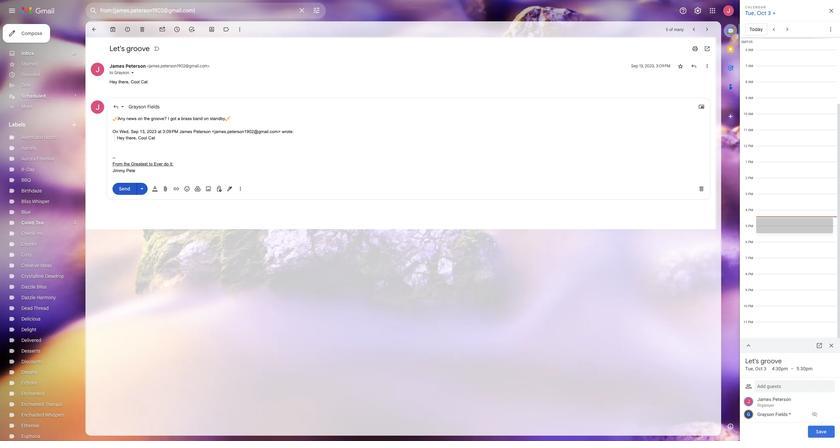 Task type: describe. For each thing, give the bounding box(es) containing it.
crystalline dewdrop
[[21, 274, 64, 280]]

bliss whisper link
[[21, 199, 50, 205]]

more send options image
[[139, 186, 145, 192]]

check-ins
[[21, 231, 43, 237]]

Message Body text field
[[113, 115, 705, 174]]

sep 13, 2023, 3:09 pm
[[632, 63, 671, 69]]

chores link
[[21, 242, 37, 248]]

main menu image
[[8, 7, 16, 15]]

3:09 pm inside cell
[[656, 63, 671, 69]]

alerts and notifs
[[21, 135, 57, 141]]

ever
[[154, 162, 163, 167]]

0 vertical spatial ethereal
[[37, 156, 54, 162]]

5
[[666, 27, 669, 32]]

celeb tea
[[21, 220, 44, 226]]

standby
[[210, 116, 225, 121]]

insert emoji ‪(⌘⇧2)‬ image
[[184, 186, 190, 192]]

1 vertical spatial grayson
[[129, 104, 146, 110]]

whisper
[[32, 199, 50, 205]]

>
[[208, 63, 210, 69]]

to inside -- from the greatest to ever do it: jimmy pete
[[149, 162, 153, 167]]

clear search image
[[295, 4, 309, 17]]

0 vertical spatial hey
[[110, 80, 117, 85]]

scheduled link
[[21, 93, 46, 99]]

dazzle bliss link
[[21, 284, 46, 290]]

creative ideas
[[21, 263, 52, 269]]

echoes
[[21, 381, 37, 387]]

delicious
[[21, 316, 41, 322]]

got
[[170, 116, 177, 121]]

do
[[164, 162, 169, 167]]

Not starred checkbox
[[678, 63, 684, 70]]

sep inside on wed, sep 13, 2023 at 3:09 pm james peterson <james.peterson1902@gmail.com> wrote: hey there, cool cat
[[131, 129, 139, 134]]

add to tasks image
[[188, 26, 195, 33]]

newer image
[[691, 26, 698, 33]]

send
[[119, 186, 130, 192]]

wed,
[[120, 129, 130, 134]]

greatest
[[131, 162, 148, 167]]

pete
[[126, 168, 135, 173]]

birthdaze link
[[21, 188, 42, 194]]

creative ideas link
[[21, 263, 52, 269]]

crystalline dewdrop link
[[21, 274, 64, 280]]

insert files using drive image
[[194, 186, 201, 192]]

0 vertical spatial bliss
[[21, 199, 31, 205]]

labels
[[9, 122, 25, 128]]

b-
[[21, 167, 27, 173]]

brass
[[181, 116, 192, 121]]

james inside on wed, sep 13, 2023 at 3:09 pm james peterson <james.peterson1902@gmail.com> wrote: hey there, cool cat
[[180, 129, 192, 134]]

news
[[127, 116, 137, 121]]

chores
[[21, 242, 37, 248]]

discounts link
[[21, 359, 42, 365]]

sep inside cell
[[632, 63, 639, 69]]

enchanted whispers
[[21, 413, 65, 419]]

back to search results image
[[91, 26, 98, 33]]

any
[[118, 116, 125, 121]]

dazzle harmony link
[[21, 295, 56, 301]]

aurora ethereal link
[[21, 156, 54, 162]]

ethereal link
[[21, 423, 39, 429]]

1
[[75, 94, 76, 99]]

aurora link
[[21, 145, 36, 151]]

discard draft ‪(⌘⇧d)‬ image
[[699, 186, 705, 192]]

on
[[113, 129, 118, 134]]

more
[[21, 104, 32, 110]]

1 🎺 image from the left
[[113, 116, 118, 122]]

report spam image
[[124, 26, 131, 33]]

the for groove?
[[144, 116, 150, 121]]

2 - from the left
[[114, 155, 116, 160]]

2
[[74, 221, 76, 226]]

of
[[670, 27, 673, 32]]

dreamy link
[[21, 370, 38, 376]]

gmail image
[[21, 4, 58, 17]]

snooze image
[[174, 26, 180, 33]]

61
[[72, 51, 76, 56]]

snoozed link
[[21, 72, 40, 78]]

cat inside on wed, sep 13, 2023 at 3:09 pm james peterson <james.peterson1902@gmail.com> wrote: hey there, cool cat
[[148, 136, 155, 141]]

13, inside on wed, sep 13, 2023 at 3:09 pm james peterson <james.peterson1902@gmail.com> wrote: hey there, cool cat
[[140, 129, 146, 134]]

b-day link
[[21, 167, 35, 173]]

compose button
[[3, 24, 50, 43]]

not starred image
[[678, 63, 684, 70]]

starred link
[[21, 61, 37, 67]]

move to inbox image
[[209, 26, 215, 33]]

desserts
[[21, 349, 40, 355]]

b-day
[[21, 167, 35, 173]]

more button
[[0, 102, 80, 112]]

insert photo image
[[205, 186, 212, 192]]

at
[[158, 129, 162, 134]]

0 horizontal spatial peterson
[[126, 63, 146, 69]]

delivered link
[[21, 338, 41, 344]]

starred
[[21, 61, 37, 67]]

enchanted for enchanted tranquil
[[21, 402, 44, 408]]

let's
[[110, 44, 125, 53]]

Search mail text field
[[100, 7, 294, 14]]

dead thread link
[[21, 306, 49, 312]]

echoes link
[[21, 381, 37, 387]]

crystalline
[[21, 274, 44, 280]]

labels heading
[[9, 122, 71, 128]]

insert link ‪(⌘k)‬ image
[[173, 186, 180, 192]]

day
[[27, 167, 35, 173]]

0 vertical spatial there,
[[119, 80, 130, 85]]

1 vertical spatial ethereal
[[21, 423, 39, 429]]

advanced search options image
[[310, 4, 323, 17]]

on wed, sep 13, 2023 at 3:09 pm james peterson <james.peterson1902@gmail.com> wrote: hey there, cool cat
[[113, 129, 294, 141]]

2023
[[147, 129, 157, 134]]

dazzle harmony
[[21, 295, 56, 301]]

13, inside cell
[[640, 63, 644, 69]]

search mail image
[[88, 5, 100, 17]]

aurora ethereal
[[21, 156, 54, 162]]



Task type: locate. For each thing, give the bounding box(es) containing it.
🎺 image down type of response icon
[[113, 116, 118, 122]]

None search field
[[86, 3, 326, 19]]

show details image
[[131, 71, 135, 75]]

james down brass
[[180, 129, 192, 134]]

from
[[113, 162, 123, 167]]

1 vertical spatial 3:09 pm
[[163, 129, 178, 134]]

to left ever
[[149, 162, 153, 167]]

0 vertical spatial to
[[110, 70, 113, 75]]

labels navigation
[[0, 21, 86, 442]]

1 horizontal spatial on
[[204, 116, 209, 121]]

cat down <
[[141, 80, 148, 85]]

3 enchanted from the top
[[21, 413, 44, 419]]

dazzle bliss
[[21, 284, 46, 290]]

1 horizontal spatial 13,
[[640, 63, 644, 69]]

cat down '2023'
[[148, 136, 155, 141]]

peterson down band
[[194, 129, 211, 134]]

ins
[[37, 231, 43, 237]]

snoozed
[[21, 72, 40, 78]]

cozy link
[[21, 252, 32, 258]]

0 vertical spatial 13,
[[640, 63, 644, 69]]

dazzle down crystalline
[[21, 284, 36, 290]]

let's groove
[[110, 44, 150, 53]]

cool down show details icon
[[131, 80, 140, 85]]

sent
[[21, 83, 31, 89]]

older image
[[704, 26, 711, 33]]

0 horizontal spatial james
[[110, 63, 124, 69]]

1 vertical spatial 13,
[[140, 129, 146, 134]]

1 horizontal spatial cat
[[148, 136, 155, 141]]

to grayson
[[110, 70, 129, 75]]

groove?
[[151, 116, 167, 121]]

delight
[[21, 327, 36, 333]]

aurora for aurora ethereal
[[21, 156, 36, 162]]

dead
[[21, 306, 33, 312]]

it:
[[170, 162, 173, 167]]

bbq link
[[21, 177, 31, 183]]

compose
[[21, 30, 42, 36]]

wrote:
[[282, 129, 294, 134]]

peterson
[[126, 63, 146, 69], [194, 129, 211, 134]]

1 horizontal spatial peterson
[[194, 129, 211, 134]]

hey
[[110, 80, 117, 85], [117, 136, 125, 141]]

enchanted down echoes
[[21, 391, 44, 397]]

0 horizontal spatial 3:09 pm
[[163, 129, 178, 134]]

1 vertical spatial sep
[[131, 129, 139, 134]]

aurora for aurora link
[[21, 145, 36, 151]]

type of response image
[[113, 103, 119, 110]]

more image
[[237, 26, 243, 33]]

grayson left show details icon
[[114, 70, 129, 75]]

delete image
[[139, 26, 146, 33]]

whispers
[[45, 413, 65, 419]]

cozy
[[21, 252, 32, 258]]

1 vertical spatial aurora
[[21, 156, 36, 162]]

check-
[[21, 231, 37, 237]]

aurora
[[21, 145, 36, 151], [21, 156, 36, 162]]

settings image
[[694, 7, 702, 15]]

2023,
[[645, 63, 655, 69]]

sep right wed,
[[131, 129, 139, 134]]

0 horizontal spatial cat
[[141, 80, 148, 85]]

there, inside on wed, sep 13, 2023 at 3:09 pm james peterson <james.peterson1902@gmail.com> wrote: hey there, cool cat
[[126, 136, 137, 141]]

dazzle up dead
[[21, 295, 36, 301]]

0 vertical spatial enchanted
[[21, 391, 44, 397]]

0 vertical spatial peterson
[[126, 63, 146, 69]]

0 vertical spatial sep
[[632, 63, 639, 69]]

enchanted down enchanted link
[[21, 402, 44, 408]]

tranquil
[[45, 402, 62, 408]]

enchanted for enchanted whispers
[[21, 413, 44, 419]]

cat
[[141, 80, 148, 85], [148, 136, 155, 141]]

the left groove?
[[144, 116, 150, 121]]

0 vertical spatial cool
[[131, 80, 140, 85]]

hey down wed,
[[117, 136, 125, 141]]

5 of many
[[666, 27, 684, 32]]

groove
[[126, 44, 150, 53]]

hey down the to grayson
[[110, 80, 117, 85]]

ideas
[[40, 263, 52, 269]]

3:09 pm inside on wed, sep 13, 2023 at 3:09 pm james peterson <james.peterson1902@gmail.com> wrote: hey there, cool cat
[[163, 129, 178, 134]]

peterson up show details icon
[[126, 63, 146, 69]]

1 vertical spatial there,
[[126, 136, 137, 141]]

0 horizontal spatial 🎺 image
[[113, 116, 118, 122]]

3:09 pm
[[656, 63, 671, 69], [163, 129, 178, 134]]

3:09 pm right the at
[[163, 129, 178, 134]]

🎺 image
[[113, 116, 118, 122], [225, 116, 230, 122]]

1 horizontal spatial the
[[144, 116, 150, 121]]

0 vertical spatial james
[[110, 63, 124, 69]]

sep left 2023,
[[632, 63, 639, 69]]

peterson inside on wed, sep 13, 2023 at 3:09 pm james peterson <james.peterson1902@gmail.com> wrote: hey there, cool cat
[[194, 129, 211, 134]]

1 aurora from the top
[[21, 145, 36, 151]]

euphoria
[[21, 434, 40, 440]]

cool inside on wed, sep 13, 2023 at 3:09 pm james peterson <james.peterson1902@gmail.com> wrote: hey there, cool cat
[[138, 136, 147, 141]]

enchanted tranquil
[[21, 402, 62, 408]]

enchanted up ethereal link
[[21, 413, 44, 419]]

aurora down alerts
[[21, 145, 36, 151]]

2 aurora from the top
[[21, 156, 36, 162]]

inbox
[[21, 50, 34, 56]]

0 vertical spatial 3:09 pm
[[656, 63, 671, 69]]

side panel section
[[722, 21, 740, 436]]

any news on the groove? i got a brass band on standby
[[118, 116, 225, 121]]

-
[[113, 155, 114, 160], [114, 155, 116, 160]]

2 🎺 image from the left
[[225, 116, 230, 122]]

13, left 2023,
[[640, 63, 644, 69]]

on right news
[[138, 116, 143, 121]]

desserts link
[[21, 349, 40, 355]]

1 vertical spatial the
[[124, 162, 130, 167]]

support image
[[680, 7, 688, 15]]

-- from the greatest to ever do it: jimmy pete
[[113, 155, 173, 173]]

to
[[110, 70, 113, 75], [149, 162, 153, 167]]

2 on from the left
[[204, 116, 209, 121]]

0 horizontal spatial 13,
[[140, 129, 146, 134]]

james up the to grayson
[[110, 63, 124, 69]]

1 vertical spatial cat
[[148, 136, 155, 141]]

tab list
[[722, 21, 740, 418]]

1 vertical spatial enchanted
[[21, 402, 44, 408]]

1 - from the left
[[113, 155, 114, 160]]

the inside -- from the greatest to ever do it: jimmy pete
[[124, 162, 130, 167]]

0 vertical spatial aurora
[[21, 145, 36, 151]]

labels image
[[223, 26, 230, 33]]

0 vertical spatial grayson
[[114, 70, 129, 75]]

a
[[178, 116, 180, 121]]

sep 13, 2023, 3:09 pm cell
[[632, 63, 671, 70]]

1 horizontal spatial 🎺 image
[[225, 116, 230, 122]]

13,
[[640, 63, 644, 69], [140, 129, 146, 134]]

1 enchanted from the top
[[21, 391, 44, 397]]

1 horizontal spatial bliss
[[37, 284, 46, 290]]

hey inside on wed, sep 13, 2023 at 3:09 pm james peterson <james.peterson1902@gmail.com> wrote: hey there, cool cat
[[117, 136, 125, 141]]

cool down '2023'
[[138, 136, 147, 141]]

1 vertical spatial dazzle
[[21, 295, 36, 301]]

1 horizontal spatial 3:09 pm
[[656, 63, 671, 69]]

dazzle
[[21, 284, 36, 290], [21, 295, 36, 301]]

the
[[144, 116, 150, 121], [124, 162, 130, 167]]

cool
[[131, 80, 140, 85], [138, 136, 147, 141]]

notifs
[[44, 135, 57, 141]]

1 vertical spatial hey
[[117, 136, 125, 141]]

check-ins link
[[21, 231, 43, 237]]

3:09 pm right 2023,
[[656, 63, 671, 69]]

inbox link
[[21, 50, 34, 56]]

there, down wed,
[[126, 136, 137, 141]]

dazzle for dazzle bliss
[[21, 284, 36, 290]]

james peterson cell
[[110, 63, 210, 69]]

euphoria link
[[21, 434, 40, 440]]

scheduled
[[21, 93, 46, 99]]

13, left '2023'
[[140, 129, 146, 134]]

1 vertical spatial cool
[[138, 136, 147, 141]]

hey there, cool cat
[[110, 80, 148, 85]]

0 horizontal spatial the
[[124, 162, 130, 167]]

jimmy
[[113, 168, 125, 173]]

0 horizontal spatial on
[[138, 116, 143, 121]]

1 horizontal spatial to
[[149, 162, 153, 167]]

2 dazzle from the top
[[21, 295, 36, 301]]

0 horizontal spatial bliss
[[21, 199, 31, 205]]

<james.peterson1902@gmail.com>
[[212, 129, 281, 134]]

alerts
[[21, 135, 34, 141]]

enchanted link
[[21, 391, 44, 397]]

grayson up news
[[129, 104, 146, 110]]

tea
[[36, 220, 44, 226]]

and
[[35, 135, 43, 141]]

enchanted whispers link
[[21, 413, 65, 419]]

i
[[168, 116, 169, 121]]

more options image
[[239, 186, 243, 192]]

1 vertical spatial to
[[149, 162, 153, 167]]

🎺 image up <james.peterson1902@gmail.com>
[[225, 116, 230, 122]]

2 enchanted from the top
[[21, 402, 44, 408]]

bliss down "crystalline dewdrop"
[[37, 284, 46, 290]]

2 vertical spatial enchanted
[[21, 413, 44, 419]]

bbq
[[21, 177, 31, 183]]

toggle confidential mode image
[[216, 186, 223, 192]]

1 dazzle from the top
[[21, 284, 36, 290]]

the for greatest
[[124, 162, 130, 167]]

attach files image
[[162, 186, 169, 192]]

0 vertical spatial the
[[144, 116, 150, 121]]

0 vertical spatial dazzle
[[21, 284, 36, 290]]

the up pete
[[124, 162, 130, 167]]

0 vertical spatial cat
[[141, 80, 148, 85]]

to up hey there, cool cat
[[110, 70, 113, 75]]

sent link
[[21, 83, 31, 89]]

thread
[[34, 306, 49, 312]]

bliss up blue
[[21, 199, 31, 205]]

dewdrop
[[45, 274, 64, 280]]

creative
[[21, 263, 39, 269]]

1 vertical spatial james
[[180, 129, 192, 134]]

1 horizontal spatial james
[[180, 129, 192, 134]]

on right band
[[204, 116, 209, 121]]

celeb tea link
[[21, 220, 44, 226]]

there, down the to grayson
[[119, 80, 130, 85]]

bliss
[[21, 199, 31, 205], [37, 284, 46, 290]]

enchanted for enchanted link
[[21, 391, 44, 397]]

dazzle for dazzle harmony
[[21, 295, 36, 301]]

insert signature image
[[227, 186, 233, 192]]

1 vertical spatial peterson
[[194, 129, 211, 134]]

many
[[675, 27, 684, 32]]

dreamy
[[21, 370, 38, 376]]

1 vertical spatial bliss
[[37, 284, 46, 290]]

0 horizontal spatial sep
[[131, 129, 139, 134]]

delivered
[[21, 338, 41, 344]]

dead thread
[[21, 306, 49, 312]]

archive image
[[110, 26, 116, 33]]

aurora down aurora link
[[21, 156, 36, 162]]

1 horizontal spatial sep
[[632, 63, 639, 69]]

1 on from the left
[[138, 116, 143, 121]]

on
[[138, 116, 143, 121], [204, 116, 209, 121]]

enchanted tranquil link
[[21, 402, 62, 408]]

0 horizontal spatial to
[[110, 70, 113, 75]]

blue link
[[21, 210, 31, 216]]



Task type: vqa. For each thing, say whether or not it's contained in the screenshot.
the "FWD" to the top
no



